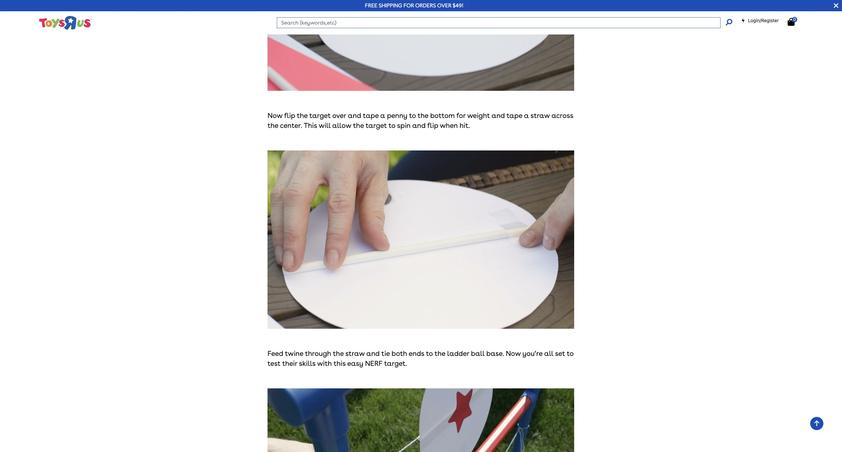 Task type: locate. For each thing, give the bounding box(es) containing it.
the
[[297, 112, 308, 120], [418, 112, 428, 120], [268, 122, 278, 130], [353, 122, 364, 130], [333, 350, 344, 358], [435, 350, 445, 358]]

1 horizontal spatial a
[[524, 112, 529, 120]]

1 vertical spatial straw
[[345, 350, 365, 358]]

tie
[[381, 350, 390, 358]]

1 horizontal spatial flip
[[427, 122, 438, 130]]

shopping bag image
[[788, 18, 795, 26]]

and up the nerf on the bottom left of the page
[[366, 350, 380, 358]]

the up 'this'
[[297, 112, 308, 120]]

1 horizontal spatial target
[[366, 122, 387, 130]]

for
[[456, 112, 466, 120]]

now
[[268, 112, 282, 120], [506, 350, 521, 358]]

free shipping for orders over $49! link
[[365, 2, 464, 9]]

will
[[319, 122, 331, 130]]

0 horizontal spatial tape
[[363, 112, 379, 120]]

target up will
[[309, 112, 331, 120]]

login/register
[[748, 18, 779, 23]]

flip up the center.
[[284, 112, 295, 120]]

a
[[380, 112, 385, 120], [524, 112, 529, 120]]

spin
[[397, 122, 411, 130]]

weight
[[467, 112, 490, 120]]

0 horizontal spatial straw
[[345, 350, 365, 358]]

2 tape from the left
[[507, 112, 522, 120]]

straw up 'easy' on the bottom of page
[[345, 350, 365, 358]]

all
[[544, 350, 553, 358]]

target
[[309, 112, 331, 120], [366, 122, 387, 130]]

to up spin
[[409, 112, 416, 120]]

the up this
[[333, 350, 344, 358]]

to
[[409, 112, 416, 120], [389, 122, 395, 130], [426, 350, 433, 358], [567, 350, 574, 358]]

ends
[[409, 350, 424, 358]]

flip
[[284, 112, 295, 120], [427, 122, 438, 130]]

1 horizontal spatial tape
[[507, 112, 522, 120]]

0 horizontal spatial now
[[268, 112, 282, 120]]

Enter Keyword or Item No. search field
[[277, 17, 720, 28]]

2 a from the left
[[524, 112, 529, 120]]

0 horizontal spatial a
[[380, 112, 385, 120]]

skills
[[299, 360, 315, 368]]

now right base.
[[506, 350, 521, 358]]

1 vertical spatial target
[[366, 122, 387, 130]]

tape
[[363, 112, 379, 120], [507, 112, 522, 120]]

twine
[[285, 350, 303, 358]]

feed
[[268, 350, 283, 358]]

login/register button
[[741, 17, 779, 24]]

card stock circle with star in center image
[[268, 0, 574, 91]]

ladder
[[447, 350, 469, 358]]

center.
[[280, 122, 302, 130]]

flip down bottom
[[427, 122, 438, 130]]

toys r us image
[[39, 15, 92, 30]]

when
[[440, 122, 458, 130]]

1 vertical spatial flip
[[427, 122, 438, 130]]

set
[[555, 350, 565, 358]]

0 vertical spatial target
[[309, 112, 331, 120]]

1 horizontal spatial straw
[[530, 112, 550, 120]]

to down penny at left
[[389, 122, 395, 130]]

0 vertical spatial flip
[[284, 112, 295, 120]]

0 vertical spatial straw
[[530, 112, 550, 120]]

easy
[[347, 360, 363, 368]]

now flip the target over and tape a penny to the bottom for weight and tape a straw across the center. this will allow the target to spin and flip when hit.
[[268, 112, 573, 130]]

and
[[348, 112, 361, 120], [492, 112, 505, 120], [412, 122, 426, 130], [366, 350, 380, 358]]

1 vertical spatial now
[[506, 350, 521, 358]]

target left spin
[[366, 122, 387, 130]]

now up the center.
[[268, 112, 282, 120]]

orders
[[415, 2, 436, 9]]

allow
[[332, 122, 351, 130]]

None search field
[[277, 17, 732, 28]]

with
[[317, 360, 332, 368]]

across
[[551, 112, 573, 120]]

bottom
[[430, 112, 455, 120]]

straw left across
[[530, 112, 550, 120]]

straw
[[530, 112, 550, 120], [345, 350, 365, 358]]

1 horizontal spatial now
[[506, 350, 521, 358]]

the right allow
[[353, 122, 364, 130]]

to right the set
[[567, 350, 574, 358]]

0 vertical spatial now
[[268, 112, 282, 120]]



Task type: describe. For each thing, give the bounding box(es) containing it.
close button image
[[834, 2, 838, 9]]

hit.
[[460, 122, 470, 130]]

the left bottom
[[418, 112, 428, 120]]

and inside the "feed twine through the straw and tie both ends to the ladder ball base. now you're all set to test their skills with this easy nerf target."
[[366, 350, 380, 358]]

0 link
[[788, 17, 801, 26]]

target.
[[384, 360, 407, 368]]

you're
[[522, 350, 543, 358]]

nerf
[[365, 360, 382, 368]]

over
[[332, 112, 346, 120]]

and right spin
[[412, 122, 426, 130]]

feed twine through straw image
[[268, 389, 574, 453]]

free shipping for orders over $49!
[[365, 2, 464, 9]]

now inside the "feed twine through the straw and tie both ends to the ladder ball base. now you're all set to test their skills with this easy nerf target."
[[506, 350, 521, 358]]

tape straw and penny to the back image
[[268, 151, 574, 329]]

feed twine through the straw and tie both ends to the ladder ball base. now you're all set to test their skills with this easy nerf target.
[[268, 350, 574, 368]]

both
[[392, 350, 407, 358]]

their
[[282, 360, 297, 368]]

shipping
[[379, 2, 402, 9]]

to right ends
[[426, 350, 433, 358]]

the left ladder
[[435, 350, 445, 358]]

straw inside now flip the target over and tape a penny to the bottom for weight and tape a straw across the center. this will allow the target to spin and flip when hit.
[[530, 112, 550, 120]]

the left the center.
[[268, 122, 278, 130]]

ball
[[471, 350, 485, 358]]

base.
[[486, 350, 504, 358]]

for
[[403, 2, 414, 9]]

0 horizontal spatial flip
[[284, 112, 295, 120]]

over
[[437, 2, 451, 9]]

through
[[305, 350, 331, 358]]

penny
[[387, 112, 407, 120]]

straw inside the "feed twine through the straw and tie both ends to the ladder ball base. now you're all set to test their skills with this easy nerf target."
[[345, 350, 365, 358]]

1 tape from the left
[[363, 112, 379, 120]]

$49!
[[453, 2, 464, 9]]

and right over
[[348, 112, 361, 120]]

now inside now flip the target over and tape a penny to the bottom for weight and tape a straw across the center. this will allow the target to spin and flip when hit.
[[268, 112, 282, 120]]

0 horizontal spatial target
[[309, 112, 331, 120]]

0
[[793, 17, 796, 22]]

this
[[304, 122, 317, 130]]

free
[[365, 2, 377, 9]]

1 a from the left
[[380, 112, 385, 120]]

this
[[334, 360, 346, 368]]

test
[[268, 360, 280, 368]]

and right weight
[[492, 112, 505, 120]]



Task type: vqa. For each thing, say whether or not it's contained in the screenshot.
Bottom
yes



